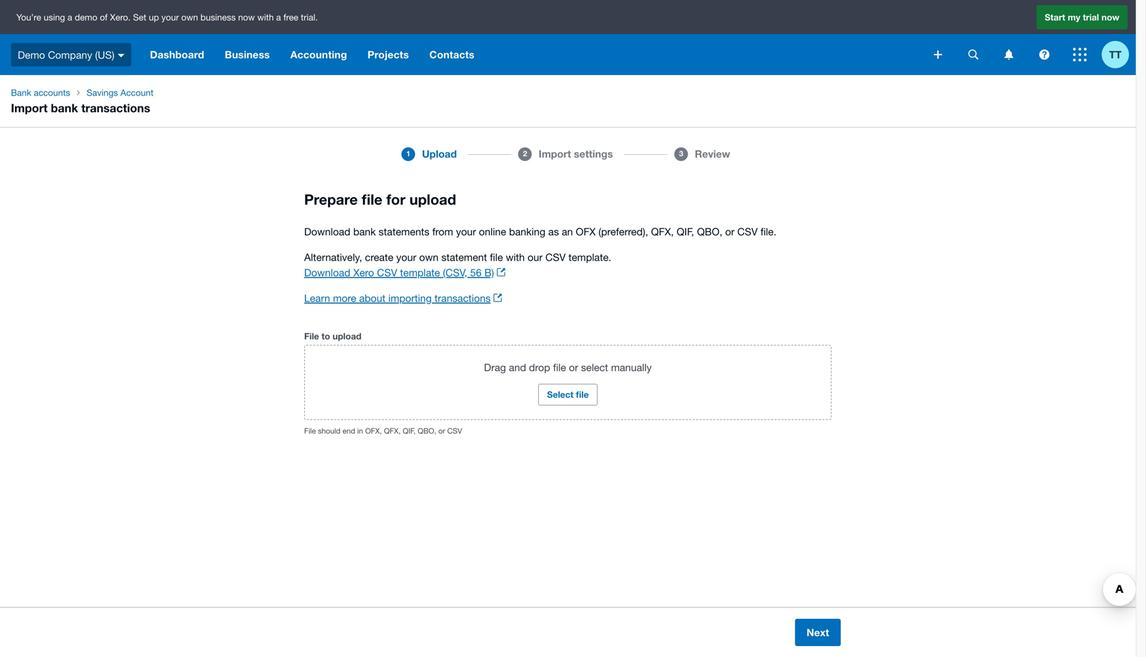 Task type: vqa. For each thing, say whether or not it's contained in the screenshot.
Your inside the note
yes



Task type: describe. For each thing, give the bounding box(es) containing it.
select
[[581, 361, 609, 373]]

with inside banner
[[258, 12, 274, 22]]

you're
[[16, 12, 41, 22]]

for
[[387, 191, 406, 208]]

learn more about importing transactions link
[[304, 292, 502, 304]]

an
[[562, 226, 573, 238]]

qbo, inside note
[[697, 226, 723, 238]]

banking
[[509, 226, 546, 238]]

0 horizontal spatial upload
[[333, 331, 362, 342]]

more
[[333, 292, 357, 304]]

projects
[[368, 48, 409, 61]]

alternatively,
[[304, 251, 362, 263]]

set
[[133, 12, 146, 22]]

contacts button
[[419, 34, 485, 75]]

with inside alternatively, create your own statement file with our csv template. download xero csv template (csv, 56 b)
[[506, 251, 525, 263]]

note containing alternatively, create your own statement file with our csv template.
[[304, 249, 832, 280]]

business
[[201, 12, 236, 22]]

xero
[[353, 267, 374, 279]]

file inside alternatively, create your own statement file with our csv template. download xero csv template (csv, 56 b)
[[490, 251, 503, 263]]

demo
[[18, 49, 45, 61]]

from
[[433, 226, 453, 238]]

alternatively, create your own statement file with our csv template. download xero csv template (csv, 56 b)
[[304, 251, 612, 279]]

1 vertical spatial qfx,
[[384, 427, 401, 436]]

ofx,
[[365, 427, 382, 436]]

statements
[[379, 226, 430, 238]]

business button
[[215, 34, 280, 75]]

your inside alternatively, create your own statement file with our csv template. download xero csv template (csv, 56 b)
[[397, 251, 417, 263]]

learn
[[304, 292, 330, 304]]

0 horizontal spatial qbo,
[[418, 427, 437, 436]]

bank accounts link
[[5, 86, 76, 100]]

demo company (us)
[[18, 49, 114, 61]]

dashboard
[[150, 48, 204, 61]]

(preferred),
[[599, 226, 649, 238]]

drop
[[529, 361, 551, 373]]

2 vertical spatial or
[[439, 427, 445, 436]]

file for file should end in ofx, qfx, qif, qbo, or csv
[[304, 427, 316, 436]]

file.
[[761, 226, 777, 238]]

(csv,
[[443, 267, 468, 279]]

my
[[1068, 12, 1081, 22]]

2 a from the left
[[276, 12, 281, 22]]

accounts
[[34, 87, 70, 98]]

download inside note
[[304, 226, 351, 238]]

import settings
[[539, 148, 613, 160]]

company
[[48, 49, 92, 61]]

download inside alternatively, create your own statement file with our csv template. download xero csv template (csv, 56 b)
[[304, 267, 351, 279]]

qfx, inside download bank statements from your online banking as an ofx (preferred), qfx, qif, qbo, or csv file. note
[[651, 226, 674, 238]]

0 vertical spatial transactions
[[81, 101, 150, 115]]

contacts
[[430, 48, 475, 61]]

savings account
[[87, 87, 154, 98]]

using
[[44, 12, 65, 22]]

file to upload
[[304, 331, 362, 342]]

end
[[343, 427, 355, 436]]

should
[[318, 427, 341, 436]]

transactions inside prepare file for upload tab list
[[435, 292, 491, 304]]

up
[[149, 12, 159, 22]]

3
[[679, 149, 684, 158]]

demo
[[75, 12, 97, 22]]

download bank statements from your online banking as an ofx (preferred), qfx, qif, qbo, or csv file.
[[304, 226, 777, 238]]

savings account link
[[81, 86, 161, 100]]

upload
[[422, 148, 457, 160]]

file right drop
[[553, 361, 566, 373]]

next button
[[796, 619, 841, 646]]

trial
[[1084, 12, 1100, 22]]

bank accounts
[[11, 87, 70, 98]]

2
[[523, 149, 527, 158]]

prepare
[[304, 191, 358, 208]]

account
[[121, 87, 154, 98]]

import for import settings
[[539, 148, 571, 160]]

start my trial now
[[1045, 12, 1120, 22]]

1 vertical spatial or
[[569, 361, 579, 373]]

banner containing dashboard
[[0, 0, 1137, 75]]

import bank transactions
[[11, 101, 150, 115]]

of
[[100, 12, 108, 22]]

trial.
[[301, 12, 318, 22]]

ofx
[[576, 226, 596, 238]]

bank for download
[[353, 226, 376, 238]]

about
[[359, 292, 386, 304]]

or inside download bank statements from your online banking as an ofx (preferred), qfx, qif, qbo, or csv file. note
[[726, 226, 735, 238]]

business
[[225, 48, 270, 61]]

drag
[[484, 361, 506, 373]]



Task type: locate. For each thing, give the bounding box(es) containing it.
2 horizontal spatial or
[[726, 226, 735, 238]]

0 horizontal spatial or
[[439, 427, 445, 436]]

upload
[[410, 191, 456, 208], [333, 331, 362, 342]]

file should end in ofx, qfx, qif, qbo, or csv
[[304, 427, 462, 436]]

qif, right ofx,
[[403, 427, 416, 436]]

svg image
[[1074, 48, 1087, 61], [969, 49, 979, 60], [1005, 49, 1014, 60], [1040, 49, 1050, 60], [118, 54, 125, 57]]

now right trial
[[1102, 12, 1120, 22]]

1 horizontal spatial upload
[[410, 191, 456, 208]]

file left should
[[304, 427, 316, 436]]

qbo,
[[697, 226, 723, 238], [418, 427, 437, 436]]

template.
[[569, 251, 612, 263]]

(us)
[[95, 49, 114, 61]]

savings
[[87, 87, 118, 98]]

qfx,
[[651, 226, 674, 238], [384, 427, 401, 436]]

0 horizontal spatial bank
[[51, 101, 78, 115]]

1 vertical spatial import
[[539, 148, 571, 160]]

you're using a demo of xero. set up your own business now with a free trial.
[[16, 12, 318, 22]]

drag and drop file or select manually
[[484, 361, 652, 373]]

or
[[726, 226, 735, 238], [569, 361, 579, 373], [439, 427, 445, 436]]

as
[[549, 226, 559, 238]]

0 vertical spatial import
[[11, 101, 48, 115]]

0 horizontal spatial your
[[162, 12, 179, 22]]

projects button
[[358, 34, 419, 75]]

0 horizontal spatial qif,
[[403, 427, 416, 436]]

2 now from the left
[[1102, 12, 1120, 22]]

1 horizontal spatial qbo,
[[697, 226, 723, 238]]

0 vertical spatial qif,
[[677, 226, 695, 238]]

and
[[509, 361, 526, 373]]

1 vertical spatial bank
[[353, 226, 376, 238]]

0 vertical spatial or
[[726, 226, 735, 238]]

2 horizontal spatial your
[[456, 226, 476, 238]]

1 file from the top
[[304, 331, 319, 342]]

a right 'using'
[[68, 12, 72, 22]]

1 vertical spatial transactions
[[435, 292, 491, 304]]

1 horizontal spatial bank
[[353, 226, 376, 238]]

1 horizontal spatial own
[[419, 251, 439, 263]]

next
[[807, 627, 830, 639]]

tt
[[1110, 48, 1122, 61]]

file left the for
[[362, 191, 383, 208]]

your up the 'download xero csv template (csv, 56 b)' link
[[397, 251, 417, 263]]

a left free
[[276, 12, 281, 22]]

qfx, right ofx,
[[384, 427, 401, 436]]

statement
[[442, 251, 487, 263]]

1 horizontal spatial your
[[397, 251, 417, 263]]

manually
[[611, 361, 652, 373]]

2 file from the top
[[304, 427, 316, 436]]

select
[[547, 389, 574, 400]]

1 horizontal spatial a
[[276, 12, 281, 22]]

b)
[[485, 267, 494, 279]]

bank for import
[[51, 101, 78, 115]]

bank
[[11, 87, 31, 98]]

0 vertical spatial file
[[304, 331, 319, 342]]

download xero csv template (csv, 56 b) link
[[304, 267, 505, 279]]

own inside alternatively, create your own statement file with our csv template. download xero csv template (csv, 56 b)
[[419, 251, 439, 263]]

0 vertical spatial with
[[258, 12, 274, 22]]

accounting
[[291, 48, 347, 61]]

0 horizontal spatial with
[[258, 12, 274, 22]]

own
[[181, 12, 198, 22], [419, 251, 439, 263]]

1 horizontal spatial with
[[506, 251, 525, 263]]

file right the "select"
[[576, 389, 589, 400]]

transactions down (csv,
[[435, 292, 491, 304]]

import inside prepare file for upload tab list
[[539, 148, 571, 160]]

0 vertical spatial qfx,
[[651, 226, 674, 238]]

transactions down savings account
[[81, 101, 150, 115]]

1 vertical spatial qbo,
[[418, 427, 437, 436]]

svg image
[[934, 51, 943, 59]]

file left to
[[304, 331, 319, 342]]

your right up
[[162, 12, 179, 22]]

2 vertical spatial your
[[397, 251, 417, 263]]

free
[[284, 12, 299, 22]]

create
[[365, 251, 394, 263]]

1 vertical spatial own
[[419, 251, 439, 263]]

1 vertical spatial download
[[304, 267, 351, 279]]

file
[[304, 331, 319, 342], [304, 427, 316, 436]]

xero.
[[110, 12, 131, 22]]

1 vertical spatial your
[[456, 226, 476, 238]]

file inside "select file" button
[[576, 389, 589, 400]]

dashboard link
[[140, 34, 215, 75]]

tt button
[[1102, 34, 1137, 75]]

upload right to
[[333, 331, 362, 342]]

0 vertical spatial bank
[[51, 101, 78, 115]]

download bank statements from your online banking as an ofx (preferred), qfx, qif, qbo, or csv file. note
[[304, 224, 832, 239]]

svg image inside demo company (us) popup button
[[118, 54, 125, 57]]

with left our
[[506, 251, 525, 263]]

download
[[304, 226, 351, 238], [304, 267, 351, 279]]

transactions
[[81, 101, 150, 115], [435, 292, 491, 304]]

0 horizontal spatial a
[[68, 12, 72, 22]]

0 horizontal spatial transactions
[[81, 101, 150, 115]]

2 download from the top
[[304, 267, 351, 279]]

1 horizontal spatial import
[[539, 148, 571, 160]]

note
[[304, 249, 832, 280]]

1 now from the left
[[238, 12, 255, 22]]

select file
[[547, 389, 589, 400]]

0 horizontal spatial import
[[11, 101, 48, 115]]

settings
[[574, 148, 613, 160]]

1 vertical spatial qif,
[[403, 427, 416, 436]]

importing
[[389, 292, 432, 304]]

bank
[[51, 101, 78, 115], [353, 226, 376, 238]]

0 vertical spatial qbo,
[[697, 226, 723, 238]]

download down alternatively,
[[304, 267, 351, 279]]

start
[[1045, 12, 1066, 22]]

now
[[238, 12, 255, 22], [1102, 12, 1120, 22]]

file for file to upload
[[304, 331, 319, 342]]

1 vertical spatial file
[[304, 427, 316, 436]]

56
[[470, 267, 482, 279]]

accounting button
[[280, 34, 358, 75]]

1
[[406, 149, 411, 158]]

your right from
[[456, 226, 476, 238]]

0 horizontal spatial own
[[181, 12, 198, 22]]

1 horizontal spatial qfx,
[[651, 226, 674, 238]]

template
[[400, 267, 440, 279]]

with left free
[[258, 12, 274, 22]]

0 vertical spatial download
[[304, 226, 351, 238]]

1 horizontal spatial qif,
[[677, 226, 695, 238]]

own left business
[[181, 12, 198, 22]]

1 a from the left
[[68, 12, 72, 22]]

online
[[479, 226, 507, 238]]

prepare file for upload
[[304, 191, 456, 208]]

1 horizontal spatial or
[[569, 361, 579, 373]]

your inside note
[[456, 226, 476, 238]]

import for import bank transactions
[[11, 101, 48, 115]]

qif, right (preferred),
[[677, 226, 695, 238]]

review
[[695, 148, 731, 160]]

import right 2
[[539, 148, 571, 160]]

your
[[162, 12, 179, 22], [456, 226, 476, 238], [397, 251, 417, 263]]

bank inside note
[[353, 226, 376, 238]]

demo company (us) button
[[0, 34, 140, 75]]

with
[[258, 12, 274, 22], [506, 251, 525, 263]]

0 vertical spatial your
[[162, 12, 179, 22]]

csv
[[738, 226, 758, 238], [546, 251, 566, 263], [377, 267, 397, 279], [448, 427, 462, 436]]

now right business
[[238, 12, 255, 22]]

1 vertical spatial upload
[[333, 331, 362, 342]]

learn more about importing transactions
[[304, 292, 491, 304]]

qbo, left file.
[[697, 226, 723, 238]]

a
[[68, 12, 72, 22], [276, 12, 281, 22]]

bank down accounts
[[51, 101, 78, 115]]

in
[[357, 427, 363, 436]]

upload up from
[[410, 191, 456, 208]]

to
[[322, 331, 330, 342]]

1 horizontal spatial now
[[1102, 12, 1120, 22]]

own up template
[[419, 251, 439, 263]]

banner
[[0, 0, 1137, 75]]

0 horizontal spatial qfx,
[[384, 427, 401, 436]]

0 horizontal spatial now
[[238, 12, 255, 22]]

prepare file for upload tab list
[[304, 141, 832, 450]]

file up b)
[[490, 251, 503, 263]]

bank up create
[[353, 226, 376, 238]]

0 vertical spatial own
[[181, 12, 198, 22]]

download up alternatively,
[[304, 226, 351, 238]]

qbo, right ofx,
[[418, 427, 437, 436]]

import
[[11, 101, 48, 115], [539, 148, 571, 160]]

our
[[528, 251, 543, 263]]

1 download from the top
[[304, 226, 351, 238]]

1 vertical spatial with
[[506, 251, 525, 263]]

import down bank at top left
[[11, 101, 48, 115]]

0 vertical spatial upload
[[410, 191, 456, 208]]

qfx, right (preferred),
[[651, 226, 674, 238]]

select file button
[[539, 384, 598, 406]]

1 horizontal spatial transactions
[[435, 292, 491, 304]]

qif, inside note
[[677, 226, 695, 238]]



